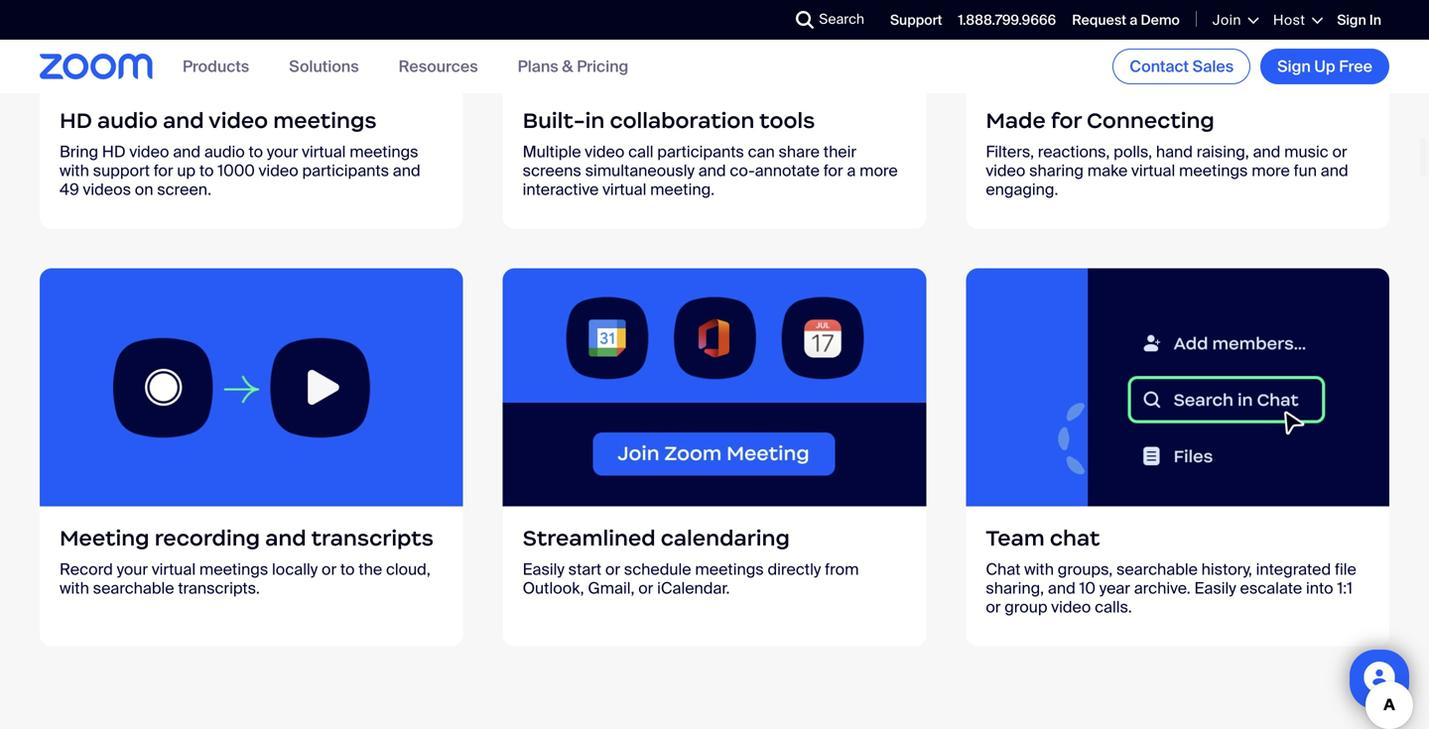 Task type: vqa. For each thing, say whether or not it's contained in the screenshot.


Task type: describe. For each thing, give the bounding box(es) containing it.
recording
[[155, 525, 260, 552]]

0 horizontal spatial to
[[199, 160, 214, 181]]

products
[[183, 56, 249, 77]]

support link
[[890, 11, 942, 29]]

search image
[[796, 11, 814, 29]]

1000
[[218, 160, 255, 181]]

bring
[[60, 142, 98, 162]]

collaboration tools image
[[503, 0, 926, 89]]

in
[[1370, 11, 1382, 29]]

1:1
[[1337, 578, 1353, 599]]

from
[[825, 559, 859, 580]]

video inside built-in collaboration tools multiple video call participants can share their screens simultaneously and co-annotate for a more interactive virtual meeting.
[[585, 142, 625, 162]]

create poll image
[[966, 0, 1390, 89]]

request a demo
[[1072, 11, 1180, 29]]

join button
[[1213, 11, 1258, 29]]

1 horizontal spatial audio
[[204, 142, 245, 162]]

free
[[1339, 56, 1373, 77]]

calls.
[[1095, 597, 1132, 618]]

video inside the made for connecting filters, reactions, polls, hand raising, and music or video sharing make virtual meetings more fun and engaging.
[[986, 160, 1026, 181]]

searchable inside the meeting recording and transcripts record your virtual meetings locally or to the cloud, with searchable transcripts.
[[93, 578, 174, 599]]

icalendar.
[[657, 578, 730, 599]]

start
[[568, 559, 602, 580]]

contact
[[1130, 56, 1189, 77]]

can
[[748, 142, 775, 162]]

for for meetings
[[154, 160, 173, 181]]

up
[[1315, 56, 1336, 77]]

video up 1000
[[208, 107, 268, 134]]

engaging.
[[986, 179, 1059, 200]]

search
[[819, 10, 865, 28]]

made
[[986, 107, 1046, 134]]

year
[[1100, 578, 1131, 599]]

0 horizontal spatial hd
[[60, 107, 92, 134]]

1 horizontal spatial hd
[[102, 142, 126, 162]]

join
[[1213, 11, 1242, 29]]

raising,
[[1197, 142, 1249, 162]]

built-
[[523, 107, 585, 134]]

cloud,
[[386, 559, 431, 580]]

annotate
[[755, 160, 820, 181]]

chat image
[[966, 269, 1390, 507]]

reactions,
[[1038, 142, 1110, 162]]

on
[[135, 179, 153, 200]]

simultaneously
[[585, 160, 695, 181]]

directly
[[768, 559, 821, 580]]

call
[[628, 142, 654, 162]]

resources
[[399, 56, 478, 77]]

meeting.
[[650, 179, 715, 200]]

10
[[1079, 578, 1096, 599]]

gmail,
[[588, 578, 635, 599]]

into
[[1306, 578, 1334, 599]]

your inside hd audio and video meetings bring hd video and audio to your virtual meetings with support for up to 1000 video participants and 49 videos on screen.
[[267, 142, 298, 162]]

meetings inside the made for connecting filters, reactions, polls, hand raising, and music or video sharing make virtual meetings more fun and engaging.
[[1179, 160, 1248, 181]]

transcripts
[[311, 525, 434, 552]]

streamlined calendaring easily start or schedule meetings directly from outlook, gmail, or icalendar.
[[523, 525, 859, 599]]

meetings inside streamlined calendaring easily start or schedule meetings directly from outlook, gmail, or icalendar.
[[695, 559, 764, 580]]

calendaring
[[661, 525, 790, 552]]

support
[[93, 160, 150, 181]]

history,
[[1202, 559, 1253, 580]]

virtual inside the meeting recording and transcripts record your virtual meetings locally or to the cloud, with searchable transcripts.
[[152, 559, 196, 580]]

made for connecting filters, reactions, polls, hand raising, and music or video sharing make virtual meetings more fun and engaging.
[[986, 107, 1349, 200]]

chat
[[1050, 525, 1100, 552]]

for inside the made for connecting filters, reactions, polls, hand raising, and music or video sharing make virtual meetings more fun and engaging.
[[1051, 107, 1082, 134]]

plans
[[518, 56, 559, 77]]

video inside team chat chat with groups, searchable history, integrated file sharing, and 10 year archive. easily escalate into 1:1 or group video calls.
[[1051, 597, 1091, 618]]

host button
[[1273, 11, 1321, 29]]

49
[[60, 179, 79, 200]]

hand
[[1156, 142, 1193, 162]]

groups,
[[1058, 559, 1113, 580]]

your inside the meeting recording and transcripts record your virtual meetings locally or to the cloud, with searchable transcripts.
[[117, 559, 148, 580]]

in
[[585, 107, 605, 134]]

plans & pricing link
[[518, 56, 629, 77]]

resources button
[[399, 56, 478, 77]]

outlook,
[[523, 578, 584, 599]]

screen.
[[157, 179, 211, 200]]

contact sales link
[[1113, 49, 1251, 84]]

to for video
[[249, 142, 263, 162]]

escalate
[[1240, 578, 1303, 599]]

zoom meetings image
[[40, 0, 463, 89]]

pricing
[[577, 56, 629, 77]]

sign up free
[[1278, 56, 1373, 77]]

make
[[1088, 160, 1128, 181]]

record
[[60, 559, 113, 580]]

team
[[986, 525, 1045, 552]]

0 horizontal spatial audio
[[97, 107, 158, 134]]

searchable inside team chat chat with groups, searchable history, integrated file sharing, and 10 year archive. easily escalate into 1:1 or group video calls.
[[1117, 559, 1198, 580]]

filters,
[[986, 142, 1034, 162]]

with inside team chat chat with groups, searchable history, integrated file sharing, and 10 year archive. easily escalate into 1:1 or group video calls.
[[1025, 559, 1054, 580]]

products button
[[183, 56, 249, 77]]

easily inside team chat chat with groups, searchable history, integrated file sharing, and 10 year archive. easily escalate into 1:1 or group video calls.
[[1195, 578, 1237, 599]]

chat
[[986, 559, 1021, 580]]

contact sales
[[1130, 56, 1234, 77]]



Task type: locate. For each thing, give the bounding box(es) containing it.
1 vertical spatial your
[[117, 559, 148, 580]]

1 horizontal spatial sign
[[1337, 11, 1367, 29]]

0 vertical spatial audio
[[97, 107, 158, 134]]

sign for sign in
[[1337, 11, 1367, 29]]

easily inside streamlined calendaring easily start or schedule meetings directly from outlook, gmail, or icalendar.
[[523, 559, 565, 580]]

easily left start
[[523, 559, 565, 580]]

searchable down meeting
[[93, 578, 174, 599]]

1 horizontal spatial easily
[[1195, 578, 1237, 599]]

file
[[1335, 559, 1357, 580]]

1 horizontal spatial participants
[[657, 142, 744, 162]]

meetings inside the meeting recording and transcripts record your virtual meetings locally or to the cloud, with searchable transcripts.
[[199, 559, 268, 580]]

2 horizontal spatial for
[[1051, 107, 1082, 134]]

solutions
[[289, 56, 359, 77]]

hd audio and video meetings bring hd video and audio to your virtual meetings with support for up to 1000 video participants and 49 videos on screen.
[[60, 107, 421, 200]]

or inside the made for connecting filters, reactions, polls, hand raising, and music or video sharing make virtual meetings more fun and engaging.
[[1333, 142, 1348, 162]]

co-
[[730, 160, 755, 181]]

your
[[267, 142, 298, 162], [117, 559, 148, 580]]

audio right up
[[204, 142, 245, 162]]

sign up free link
[[1261, 49, 1390, 84]]

1 horizontal spatial to
[[249, 142, 263, 162]]

group
[[1005, 597, 1048, 618]]

a right share
[[847, 160, 856, 181]]

sharing
[[1029, 160, 1084, 181]]

built-in collaboration tools multiple video call participants can share their screens simultaneously and co-annotate for a more interactive virtual meeting.
[[523, 107, 898, 200]]

sign in
[[1337, 11, 1382, 29]]

screens
[[523, 160, 581, 181]]

more inside the made for connecting filters, reactions, polls, hand raising, and music or video sharing make virtual meetings more fun and engaging.
[[1252, 160, 1290, 181]]

or left group
[[986, 597, 1001, 618]]

with inside hd audio and video meetings bring hd video and audio to your virtual meetings with support for up to 1000 video participants and 49 videos on screen.
[[60, 160, 89, 181]]

or inside the meeting recording and transcripts record your virtual meetings locally or to the cloud, with searchable transcripts.
[[322, 559, 337, 580]]

audio up support
[[97, 107, 158, 134]]

1.888.799.9666
[[958, 11, 1056, 29]]

your down meeting
[[117, 559, 148, 580]]

for inside built-in collaboration tools multiple video call participants can share their screens simultaneously and co-annotate for a more interactive virtual meeting.
[[824, 160, 843, 181]]

0 vertical spatial your
[[267, 142, 298, 162]]

interactive
[[523, 179, 599, 200]]

collaboration
[[610, 107, 755, 134]]

videos
[[83, 179, 131, 200]]

for left up
[[154, 160, 173, 181]]

to for transcripts
[[340, 559, 355, 580]]

participants inside built-in collaboration tools multiple video call participants can share their screens simultaneously and co-annotate for a more interactive virtual meeting.
[[657, 142, 744, 162]]

video down groups, at the bottom of the page
[[1051, 597, 1091, 618]]

0 horizontal spatial easily
[[523, 559, 565, 580]]

music
[[1285, 142, 1329, 162]]

and inside the meeting recording and transcripts record your virtual meetings locally or to the cloud, with searchable transcripts.
[[265, 525, 306, 552]]

meetings
[[273, 107, 377, 134], [350, 142, 418, 162], [1179, 160, 1248, 181], [199, 559, 268, 580], [695, 559, 764, 580]]

0 horizontal spatial a
[[847, 160, 856, 181]]

video left the 'sharing'
[[986, 160, 1026, 181]]

video up on
[[129, 142, 169, 162]]

a left demo
[[1130, 11, 1138, 29]]

or inside team chat chat with groups, searchable history, integrated file sharing, and 10 year archive. easily escalate into 1:1 or group video calls.
[[986, 597, 1001, 618]]

&
[[562, 56, 573, 77]]

with
[[60, 160, 89, 181], [1025, 559, 1054, 580], [60, 578, 89, 599]]

zoom logo image
[[40, 54, 153, 79]]

sales
[[1193, 56, 1234, 77]]

tools
[[760, 107, 815, 134]]

locally
[[272, 559, 318, 580]]

for right share
[[824, 160, 843, 181]]

virtual
[[302, 142, 346, 162], [1132, 160, 1176, 181], [603, 179, 647, 200], [152, 559, 196, 580]]

calendar image
[[503, 269, 926, 507]]

1 horizontal spatial a
[[1130, 11, 1138, 29]]

request
[[1072, 11, 1127, 29]]

searchable
[[1117, 559, 1198, 580], [93, 578, 174, 599]]

more left fun
[[1252, 160, 1290, 181]]

virtual down call
[[603, 179, 647, 200]]

or
[[1333, 142, 1348, 162], [322, 559, 337, 580], [605, 559, 620, 580], [638, 578, 653, 599], [986, 597, 1001, 618]]

sign left up
[[1278, 56, 1311, 77]]

virtual inside built-in collaboration tools multiple video call participants can share their screens simultaneously and co-annotate for a more interactive virtual meeting.
[[603, 179, 647, 200]]

connecting
[[1087, 107, 1215, 134]]

virtual inside the made for connecting filters, reactions, polls, hand raising, and music or video sharing make virtual meetings more fun and engaging.
[[1132, 160, 1176, 181]]

0 horizontal spatial your
[[117, 559, 148, 580]]

plans & pricing
[[518, 56, 629, 77]]

1 horizontal spatial your
[[267, 142, 298, 162]]

integrated
[[1256, 559, 1331, 580]]

hd up bring at left
[[60, 107, 92, 134]]

0 vertical spatial sign
[[1337, 11, 1367, 29]]

1 vertical spatial audio
[[204, 142, 245, 162]]

their
[[824, 142, 857, 162]]

meeting recording and transcripts record your virtual meetings locally or to the cloud, with searchable transcripts.
[[60, 525, 434, 599]]

to
[[249, 142, 263, 162], [199, 160, 214, 181], [340, 559, 355, 580]]

video
[[208, 107, 268, 134], [129, 142, 169, 162], [585, 142, 625, 162], [259, 160, 298, 181], [986, 160, 1026, 181], [1051, 597, 1091, 618]]

to inside the meeting recording and transcripts record your virtual meetings locally or to the cloud, with searchable transcripts.
[[340, 559, 355, 580]]

1 horizontal spatial for
[[824, 160, 843, 181]]

2 horizontal spatial to
[[340, 559, 355, 580]]

up
[[177, 160, 196, 181]]

your right 1000
[[267, 142, 298, 162]]

virtual down recording
[[152, 559, 196, 580]]

2 more from the left
[[1252, 160, 1290, 181]]

0 horizontal spatial sign
[[1278, 56, 1311, 77]]

or right locally
[[322, 559, 337, 580]]

easily right archive.
[[1195, 578, 1237, 599]]

team chat chat with groups, searchable history, integrated file sharing, and 10 year archive. easily escalate into 1:1 or group video calls.
[[986, 525, 1357, 618]]

hd right bring at left
[[102, 142, 126, 162]]

video down in
[[585, 142, 625, 162]]

sharing,
[[986, 578, 1044, 599]]

0 horizontal spatial participants
[[302, 160, 389, 181]]

schedule
[[624, 559, 691, 580]]

transcripts.
[[178, 578, 260, 599]]

archive.
[[1134, 578, 1191, 599]]

sign for sign up free
[[1278, 56, 1311, 77]]

1.888.799.9666 link
[[958, 11, 1056, 29]]

fun
[[1294, 160, 1317, 181]]

for up "reactions,"
[[1051, 107, 1082, 134]]

with right the chat
[[1025, 559, 1054, 580]]

more
[[860, 160, 898, 181], [1252, 160, 1290, 181]]

or right gmail,
[[638, 578, 653, 599]]

more right their
[[860, 160, 898, 181]]

1 vertical spatial hd
[[102, 142, 126, 162]]

sign left in
[[1337, 11, 1367, 29]]

with inside the meeting recording and transcripts record your virtual meetings locally or to the cloud, with searchable transcripts.
[[60, 578, 89, 599]]

virtual right make
[[1132, 160, 1176, 181]]

1 horizontal spatial searchable
[[1117, 559, 1198, 580]]

1 vertical spatial sign
[[1278, 56, 1311, 77]]

with left support
[[60, 160, 89, 181]]

with down meeting
[[60, 578, 89, 599]]

virtual inside hd audio and video meetings bring hd video and audio to your virtual meetings with support for up to 1000 video participants and 49 videos on screen.
[[302, 142, 346, 162]]

1 vertical spatial a
[[847, 160, 856, 181]]

virtual down solutions popup button
[[302, 142, 346, 162]]

host
[[1273, 11, 1306, 29]]

solutions button
[[289, 56, 359, 77]]

request a demo link
[[1072, 11, 1180, 29]]

participants inside hd audio and video meetings bring hd video and audio to your virtual meetings with support for up to 1000 video participants and 49 videos on screen.
[[302, 160, 389, 181]]

0 vertical spatial a
[[1130, 11, 1138, 29]]

meeting recording and transcripts image
[[40, 269, 463, 507]]

0 horizontal spatial for
[[154, 160, 173, 181]]

1 more from the left
[[860, 160, 898, 181]]

more inside built-in collaboration tools multiple video call participants can share their screens simultaneously and co-annotate for a more interactive virtual meeting.
[[860, 160, 898, 181]]

or right start
[[605, 559, 620, 580]]

video right 1000
[[259, 160, 298, 181]]

0 horizontal spatial more
[[860, 160, 898, 181]]

multiple
[[523, 142, 581, 162]]

meeting
[[60, 525, 149, 552]]

0 vertical spatial hd
[[60, 107, 92, 134]]

search image
[[796, 11, 814, 29]]

share
[[779, 142, 820, 162]]

a inside built-in collaboration tools multiple video call participants can share their screens simultaneously and co-annotate for a more interactive virtual meeting.
[[847, 160, 856, 181]]

for inside hd audio and video meetings bring hd video and audio to your virtual meetings with support for up to 1000 video participants and 49 videos on screen.
[[154, 160, 173, 181]]

and inside team chat chat with groups, searchable history, integrated file sharing, and 10 year archive. easily escalate into 1:1 or group video calls.
[[1048, 578, 1076, 599]]

for for multiple
[[824, 160, 843, 181]]

for
[[1051, 107, 1082, 134], [154, 160, 173, 181], [824, 160, 843, 181]]

demo
[[1141, 11, 1180, 29]]

sign in link
[[1337, 11, 1382, 29]]

searchable up calls.
[[1117, 559, 1198, 580]]

easily
[[523, 559, 565, 580], [1195, 578, 1237, 599]]

or right music
[[1333, 142, 1348, 162]]

and inside built-in collaboration tools multiple video call participants can share their screens simultaneously and co-annotate for a more interactive virtual meeting.
[[699, 160, 726, 181]]

streamlined
[[523, 525, 656, 552]]

the
[[359, 559, 382, 580]]

1 horizontal spatial more
[[1252, 160, 1290, 181]]

0 horizontal spatial searchable
[[93, 578, 174, 599]]



